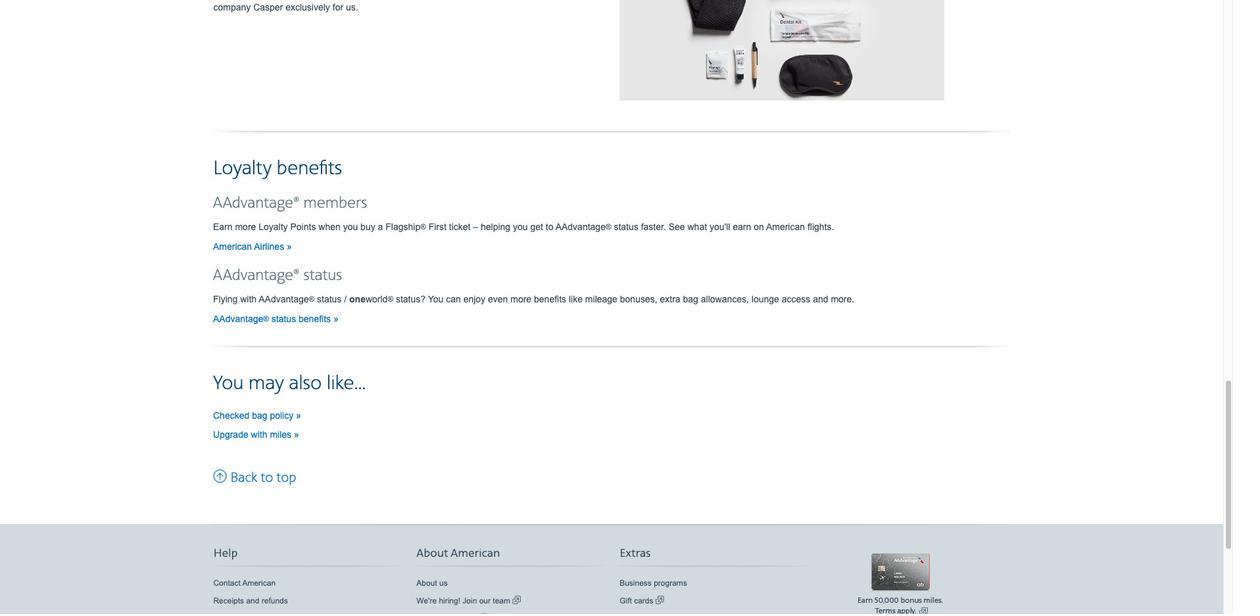 Task type: locate. For each thing, give the bounding box(es) containing it.
1 horizontal spatial bag
[[683, 294, 698, 304]]

world
[[366, 294, 388, 304]]

us
[[439, 579, 448, 588]]

newpage image down our
[[479, 613, 487, 614]]

aadvantage® down american airlines link
[[213, 266, 300, 285]]

to
[[546, 221, 553, 232], [261, 469, 273, 486]]

bag right extra
[[683, 294, 698, 304]]

aadvantage® down loyalty benefits
[[213, 194, 300, 213]]

1 horizontal spatial more
[[511, 294, 532, 304]]

american
[[766, 221, 805, 232], [213, 241, 252, 252], [451, 546, 500, 561], [242, 579, 276, 588]]

upgrade
[[213, 429, 248, 440]]

business programs
[[620, 579, 687, 588]]

with
[[240, 294, 257, 304], [251, 429, 267, 440]]

®
[[420, 222, 426, 231], [606, 222, 611, 231], [309, 294, 314, 303], [388, 294, 393, 303], [263, 314, 269, 323]]

flying with aadvantage ® status / one world ® status? you can enjoy even more benefits like mileage bonuses, extra bag allowances, lounge access and more.
[[213, 294, 854, 304]]

and down contact american
[[246, 596, 259, 606]]

ticket
[[449, 221, 471, 232]]

loyalty up airlines at the top left
[[259, 221, 288, 232]]

0 vertical spatial more
[[235, 221, 256, 232]]

1 vertical spatial to
[[261, 469, 273, 486]]

receipts and refunds link
[[213, 595, 288, 607]]

2 about from the top
[[417, 579, 437, 588]]

when
[[319, 221, 341, 232]]

1 horizontal spatial you
[[428, 294, 443, 304]]

0 horizontal spatial more
[[235, 221, 256, 232]]

on
[[754, 221, 764, 232]]

back to top link
[[213, 467, 296, 486]]

aadvantage up 'aadvantage ® status benefits'
[[259, 294, 309, 304]]

also
[[289, 371, 322, 396]]

about up 'about us'
[[417, 546, 448, 561]]

1 you from the left
[[343, 221, 358, 232]]

you left get
[[513, 221, 528, 232]]

checked bag policy link
[[213, 410, 301, 421]]

0 vertical spatial and
[[813, 294, 828, 304]]

see
[[669, 221, 685, 232]]

aadvantage
[[556, 221, 606, 232], [259, 294, 309, 304], [213, 314, 263, 324]]

1 vertical spatial benefits
[[534, 294, 566, 304]]

lounge
[[752, 294, 779, 304]]

you left buy
[[343, 221, 358, 232]]

upgrade with miles link
[[213, 429, 299, 440]]

flagship first transcon amenity kit image
[[620, 0, 945, 100]]

® left first
[[420, 222, 426, 231]]

status
[[614, 221, 638, 232], [304, 266, 342, 285], [317, 294, 342, 304], [271, 314, 296, 324]]

1 horizontal spatial you
[[513, 221, 528, 232]]

to right get
[[546, 221, 553, 232]]

2 aadvantage® from the top
[[213, 266, 300, 285]]

extras
[[620, 546, 651, 561]]

mileage
[[585, 294, 617, 304]]

top
[[277, 469, 296, 486]]

loyalty benefits
[[213, 156, 342, 181]]

status?
[[396, 294, 426, 304]]

aadvantage ® status benefits
[[213, 314, 333, 324]]

with down checked bag policy 'link'
[[251, 429, 267, 440]]

policy
[[270, 410, 293, 421]]

airlines
[[254, 241, 284, 252]]

1 aadvantage® from the top
[[213, 194, 300, 213]]

like
[[569, 294, 583, 304]]

newpage image
[[656, 595, 664, 607]]

2 vertical spatial benefits
[[299, 314, 331, 324]]

1 horizontal spatial to
[[546, 221, 553, 232]]

loyalty up aadvantage® members
[[213, 156, 272, 181]]

receipts and refunds
[[213, 596, 288, 606]]

newpage image right team at the bottom left of page
[[513, 595, 521, 607]]

/
[[344, 294, 347, 304]]

aadvantage®
[[213, 194, 300, 213], [213, 266, 300, 285]]

status down when
[[304, 266, 342, 285]]

with for miles
[[251, 429, 267, 440]]

bag up upgrade with miles link
[[252, 410, 267, 421]]

aadvantage right get
[[556, 221, 606, 232]]

you up checked
[[213, 371, 244, 396]]

® inside 'aadvantage ® status benefits'
[[263, 314, 269, 323]]

1 vertical spatial newpage image
[[479, 613, 487, 614]]

and
[[813, 294, 828, 304], [246, 596, 259, 606]]

0 vertical spatial about
[[417, 546, 448, 561]]

benefits left like
[[534, 294, 566, 304]]

1 vertical spatial bag
[[252, 410, 267, 421]]

contact american
[[213, 579, 276, 588]]

0 horizontal spatial and
[[246, 596, 259, 606]]

about
[[417, 546, 448, 561], [417, 579, 437, 588]]

and left more.
[[813, 294, 828, 304]]

and inside main content
[[813, 294, 828, 304]]

flagship
[[386, 221, 420, 232]]

bag
[[683, 294, 698, 304], [252, 410, 267, 421]]

loyalty
[[213, 156, 272, 181], [259, 221, 288, 232]]

0 vertical spatial to
[[546, 221, 553, 232]]

what
[[688, 221, 707, 232]]

you
[[343, 221, 358, 232], [513, 221, 528, 232]]

back
[[230, 469, 257, 486]]

more right the even
[[511, 294, 532, 304]]

main content containing loyalty benefits
[[198, 0, 1010, 486]]

® left faster.
[[606, 222, 611, 231]]

gift
[[620, 596, 632, 606]]

earn
[[733, 221, 751, 232]]

receipts
[[213, 596, 244, 606]]

get
[[530, 221, 543, 232]]

you
[[428, 294, 443, 304], [213, 371, 244, 396]]

american airlines
[[213, 241, 287, 252]]

main content
[[198, 0, 1010, 486]]

® down aadvantage® status
[[263, 314, 269, 323]]

1 vertical spatial you
[[213, 371, 244, 396]]

citi / aadvantage credit card. opens another site in a new window that may not meet accessibility guidelines. image
[[823, 554, 978, 614]]

you may also like...
[[213, 371, 366, 396]]

0 vertical spatial benefits
[[277, 156, 342, 181]]

newpage image
[[513, 595, 521, 607], [479, 613, 487, 614]]

1 vertical spatial loyalty
[[259, 221, 288, 232]]

you left the can
[[428, 294, 443, 304]]

1 vertical spatial aadvantage®
[[213, 266, 300, 285]]

1 vertical spatial about
[[417, 579, 437, 588]]

1 horizontal spatial newpage image
[[513, 595, 521, 607]]

aadvantage down flying
[[213, 314, 263, 324]]

with right flying
[[240, 294, 257, 304]]

0 horizontal spatial you
[[343, 221, 358, 232]]

1 vertical spatial with
[[251, 429, 267, 440]]

0 vertical spatial bag
[[683, 294, 698, 304]]

flying
[[213, 294, 238, 304]]

more up 'american airlines'
[[235, 221, 256, 232]]

1 vertical spatial and
[[246, 596, 259, 606]]

1 about from the top
[[417, 546, 448, 561]]

benefits down aadvantage® status
[[299, 314, 331, 324]]

team
[[493, 596, 510, 606]]

0 vertical spatial loyalty
[[213, 156, 272, 181]]

benefits
[[277, 156, 342, 181], [534, 294, 566, 304], [299, 314, 331, 324]]

like...
[[327, 371, 366, 396]]

1 horizontal spatial and
[[813, 294, 828, 304]]

gift cards
[[620, 596, 656, 606]]

about left us
[[417, 579, 437, 588]]

hiring!
[[439, 596, 460, 606]]

benefits up aadvantage® members
[[277, 156, 342, 181]]

miles
[[270, 429, 291, 440]]

0 vertical spatial with
[[240, 294, 257, 304]]

to left the top
[[261, 469, 273, 486]]

0 vertical spatial aadvantage®
[[213, 194, 300, 213]]

flights.
[[808, 221, 834, 232]]

american up receipts and refunds
[[242, 579, 276, 588]]

more
[[235, 221, 256, 232], [511, 294, 532, 304]]

circle up image
[[213, 467, 227, 485]]

about for about us
[[417, 579, 437, 588]]

aadvantage® status
[[213, 266, 342, 285]]



Task type: vqa. For each thing, say whether or not it's contained in the screenshot.
programs
yes



Task type: describe. For each thing, give the bounding box(es) containing it.
about for about american
[[417, 546, 448, 561]]

enjoy
[[463, 294, 485, 304]]

points
[[290, 221, 316, 232]]

business programs link
[[620, 577, 687, 589]]

status down aadvantage® status
[[271, 314, 296, 324]]

with for aadvantage
[[240, 294, 257, 304]]

2 you from the left
[[513, 221, 528, 232]]

access
[[782, 294, 810, 304]]

–
[[473, 221, 478, 232]]

earn more loyalty points when you buy a flagship ® first ticket – helping you get to aadvantage ® status faster. see what you'll earn on american flights.
[[213, 221, 834, 232]]

allowances,
[[701, 294, 749, 304]]

american down earn on the top of the page
[[213, 241, 252, 252]]

cards
[[634, 596, 653, 606]]

® left /
[[309, 294, 314, 303]]

earn
[[213, 221, 233, 232]]

checked bag policy
[[213, 410, 296, 421]]

american right 'on'
[[766, 221, 805, 232]]

one
[[349, 294, 366, 304]]

0 vertical spatial newpage image
[[513, 595, 521, 607]]

upgrade with miles
[[213, 429, 294, 440]]

even
[[488, 294, 508, 304]]

refunds
[[262, 596, 288, 606]]

you'll
[[710, 221, 730, 232]]

first
[[429, 221, 446, 232]]

extra
[[660, 294, 680, 304]]

0 vertical spatial you
[[428, 294, 443, 304]]

status left /
[[317, 294, 342, 304]]

can
[[446, 294, 461, 304]]

back to top
[[227, 469, 296, 486]]

a
[[378, 221, 383, 232]]

aadvantage® members
[[213, 194, 367, 213]]

we're hiring! join our team
[[417, 596, 513, 606]]

® left status?
[[388, 294, 393, 303]]

2 vertical spatial aadvantage
[[213, 314, 263, 324]]

0 horizontal spatial you
[[213, 371, 244, 396]]

0 horizontal spatial to
[[261, 469, 273, 486]]

programs
[[654, 579, 687, 588]]

american airlines link
[[213, 241, 292, 252]]

status left faster.
[[614, 221, 638, 232]]

about us link
[[417, 577, 448, 589]]

0 horizontal spatial bag
[[252, 410, 267, 421]]

join
[[463, 596, 477, 606]]

help
[[213, 546, 238, 561]]

1 vertical spatial aadvantage
[[259, 294, 309, 304]]

aadvantage® for aadvantage® status
[[213, 266, 300, 285]]

contact american link
[[213, 577, 276, 589]]

buy
[[360, 221, 375, 232]]

we're hiring! join our team link
[[417, 595, 521, 607]]

gift cards link
[[620, 595, 664, 607]]

aadvantage® for aadvantage® members
[[213, 194, 300, 213]]

bonuses,
[[620, 294, 657, 304]]

business
[[620, 579, 652, 588]]

our
[[479, 596, 491, 606]]

1 vertical spatial more
[[511, 294, 532, 304]]

american up join
[[451, 546, 500, 561]]

we're
[[417, 596, 437, 606]]

members
[[304, 194, 367, 213]]

contact
[[213, 579, 241, 588]]

helping
[[481, 221, 510, 232]]

checked
[[213, 410, 249, 421]]

faster.
[[641, 221, 666, 232]]

about us
[[417, 579, 448, 588]]

about american
[[417, 546, 500, 561]]

0 horizontal spatial newpage image
[[479, 613, 487, 614]]

may
[[249, 371, 284, 396]]

0 vertical spatial aadvantage
[[556, 221, 606, 232]]

more.
[[831, 294, 854, 304]]



